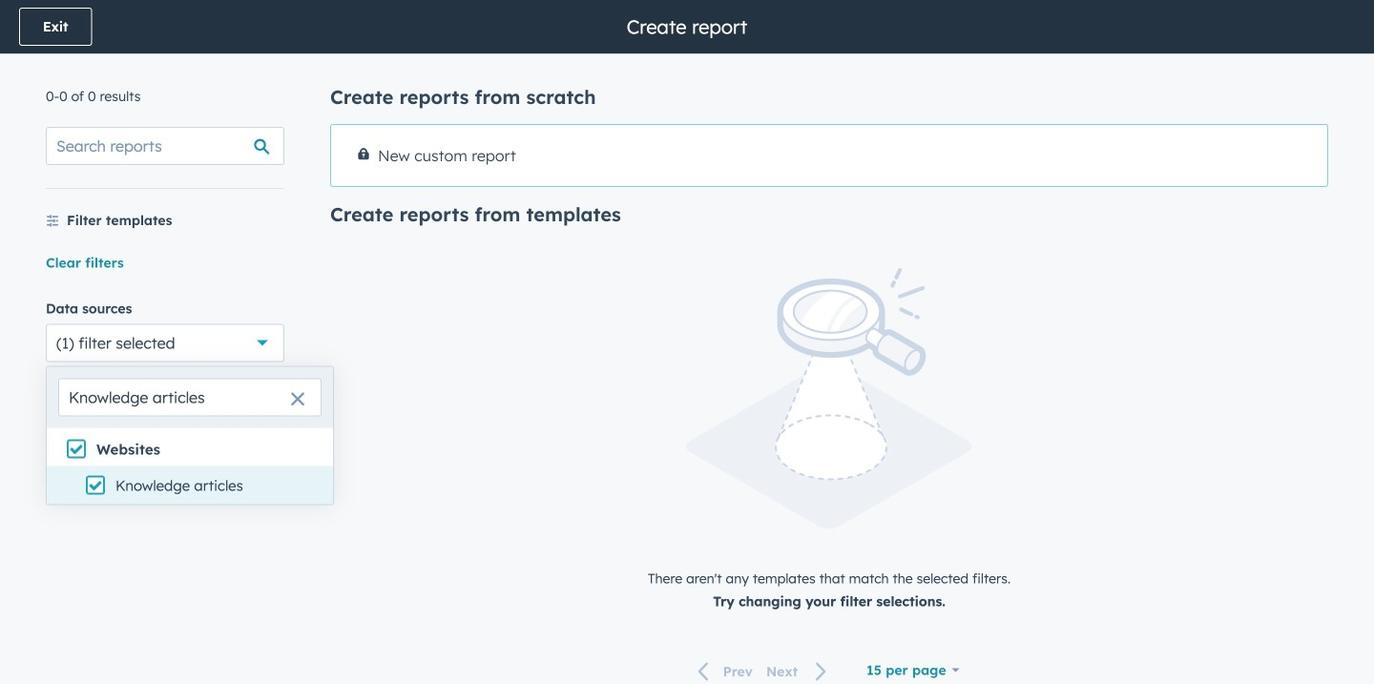 Task type: vqa. For each thing, say whether or not it's contained in the screenshot.
Service in the "link"
no



Task type: locate. For each thing, give the bounding box(es) containing it.
alert
[[330, 268, 1328, 613]]

None checkbox
[[330, 124, 1328, 187]]

clear input image
[[290, 393, 305, 408]]

page section element
[[0, 0, 1374, 53]]



Task type: describe. For each thing, give the bounding box(es) containing it.
pagination navigation
[[687, 659, 839, 684]]

Search search field
[[46, 127, 284, 165]]

Search search field
[[58, 378, 322, 417]]



